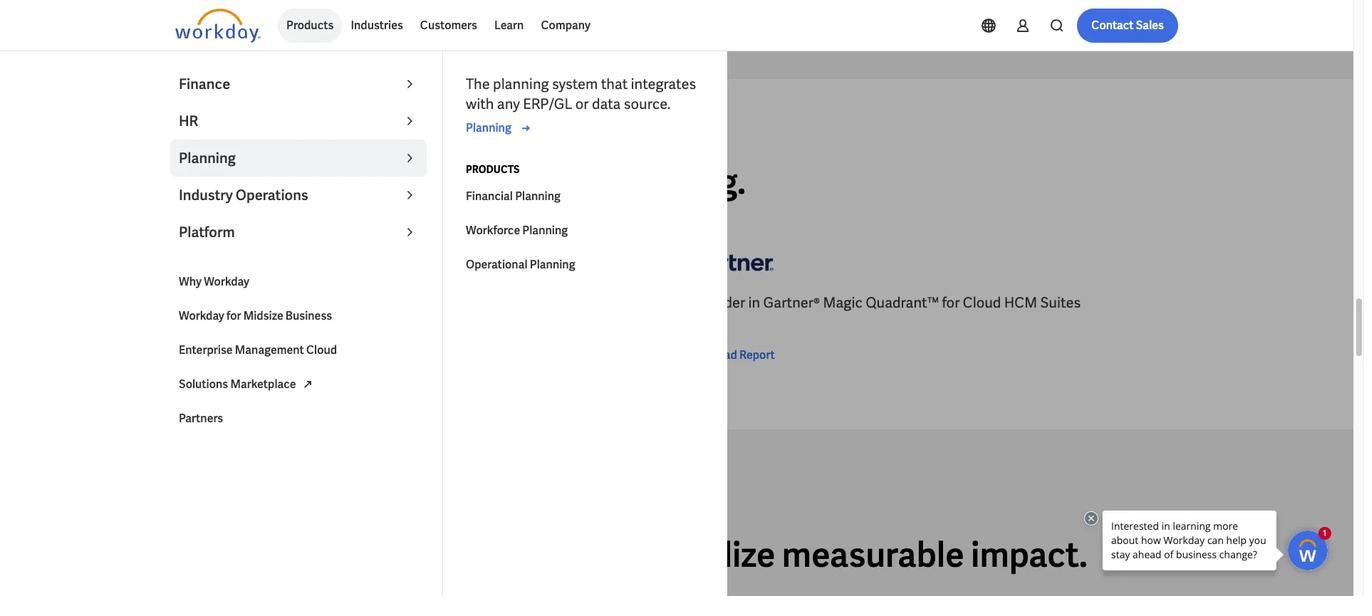 Task type: vqa. For each thing, say whether or not it's contained in the screenshot.
right creating
no



Task type: locate. For each thing, give the bounding box(es) containing it.
across
[[358, 533, 461, 578]]

in inside a leader in 2023 gartner® magic quadrant™ for cloud erp for service- centric enterprises
[[236, 294, 248, 312]]

in for gartner®
[[749, 294, 761, 312]]

2 gartner® from the left
[[764, 294, 821, 312]]

hr button
[[170, 103, 427, 140]]

workday for midsize business
[[179, 309, 332, 324]]

1 gartner image from the left
[[175, 242, 261, 282]]

2 horizontal spatial in
[[749, 294, 761, 312]]

company button
[[533, 9, 599, 43]]

cloud left hcm
[[963, 294, 1002, 312]]

0 horizontal spatial in
[[236, 294, 248, 312]]

operations
[[236, 186, 308, 205]]

industry
[[179, 186, 233, 205]]

planning up workforce planning
[[515, 189, 561, 204]]

operational
[[466, 257, 528, 272]]

leader for a leader in gartner® magic quadrant™ for cloud hcm suites
[[701, 294, 746, 312]]

what analysts say
[[175, 126, 278, 139]]

a for a leader in 2023 gartner® magic quadrant™ for cloud erp for service- centric enterprises
[[175, 294, 185, 312]]

partners
[[179, 411, 223, 426]]

all
[[468, 533, 505, 578]]

industries button
[[342, 9, 412, 43]]

planning up "erp"
[[530, 257, 576, 272]]

1 horizontal spatial leader
[[701, 294, 746, 312]]

learn
[[495, 18, 524, 33]]

1 horizontal spatial report
[[740, 348, 775, 363]]

planning down with
[[466, 120, 512, 135]]

read report link for a leader in 2023 gartner® magic quadrant™ for cloud erp for service- centric enterprises
[[175, 367, 262, 384]]

system
[[552, 75, 598, 93]]

impact.
[[972, 533, 1088, 578]]

1 horizontal spatial quadrant™
[[866, 294, 940, 312]]

companies
[[175, 533, 352, 578]]

read report link for a leader in gartner® magic quadrant™ for cloud hcm suites
[[689, 347, 775, 365]]

0 vertical spatial report
[[740, 348, 775, 363]]

0 vertical spatial read
[[711, 348, 738, 363]]

1 horizontal spatial read report
[[711, 348, 775, 363]]

cloud down business
[[306, 343, 337, 358]]

what
[[175, 126, 205, 139]]

in for 2023
[[236, 294, 248, 312]]

for
[[463, 294, 481, 312], [554, 294, 572, 312], [943, 294, 960, 312], [227, 309, 241, 324]]

workday up enterprise
[[179, 309, 224, 324]]

workday
[[204, 274, 249, 289], [179, 309, 224, 324]]

sales
[[1137, 18, 1165, 33]]

enterprise management cloud
[[179, 343, 337, 358]]

0 horizontal spatial magic
[[344, 294, 384, 312]]

planning for financial
[[515, 189, 561, 204]]

gartner® inside a leader in 2023 gartner® magic quadrant™ for cloud erp for service- centric enterprises
[[284, 294, 341, 312]]

planning inside dropdown button
[[179, 149, 236, 167]]

1 horizontal spatial cloud
[[484, 294, 522, 312]]

1 horizontal spatial read report link
[[689, 347, 775, 365]]

financial planning link
[[458, 180, 714, 214]]

customers button
[[412, 9, 486, 43]]

a inside a leader in 2023 gartner® magic quadrant™ for cloud erp for service- centric enterprises
[[175, 294, 185, 312]]

0 vertical spatial read report
[[711, 348, 775, 363]]

1 vertical spatial read report
[[198, 368, 262, 383]]

1 horizontal spatial magic
[[824, 294, 863, 312]]

midsize
[[244, 309, 283, 324]]

1 vertical spatial read report link
[[175, 367, 262, 384]]

for right "erp"
[[554, 294, 572, 312]]

leader inside a leader in 2023 gartner® magic quadrant™ for cloud erp for service- centric enterprises
[[188, 294, 233, 312]]

gartner image
[[175, 242, 261, 282], [689, 242, 774, 282]]

workday right why
[[204, 274, 249, 289]]

0 horizontal spatial gartner®
[[284, 294, 341, 312]]

operational planning
[[466, 257, 576, 272]]

1 vertical spatial workday
[[179, 309, 224, 324]]

1 horizontal spatial gartner image
[[689, 242, 774, 282]]

hcm
[[1005, 294, 1038, 312]]

0 horizontal spatial read
[[198, 368, 224, 383]]

suites
[[1041, 294, 1081, 312]]

quadrant™
[[387, 294, 460, 312], [866, 294, 940, 312]]

report
[[740, 348, 775, 363], [227, 368, 262, 383]]

0 horizontal spatial leader
[[188, 294, 233, 312]]

in
[[310, 160, 339, 204], [236, 294, 248, 312], [749, 294, 761, 312]]

a
[[175, 160, 199, 204], [175, 294, 185, 312], [689, 294, 698, 312]]

service-
[[575, 294, 628, 312]]

go to the homepage image
[[175, 9, 261, 43]]

planning for workforce
[[523, 223, 568, 238]]

planning for operational
[[530, 257, 576, 272]]

planning
[[466, 120, 512, 135], [179, 149, 236, 167], [515, 189, 561, 204], [523, 223, 568, 238], [530, 257, 576, 272]]

cloud inside a leader in 2023 gartner® magic quadrant™ for cloud erp for service- centric enterprises
[[484, 294, 522, 312]]

with
[[466, 95, 494, 113]]

read report
[[711, 348, 775, 363], [198, 368, 262, 383]]

magic inside a leader in 2023 gartner® magic quadrant™ for cloud erp for service- centric enterprises
[[344, 294, 384, 312]]

industries
[[351, 18, 403, 33]]

industry operations
[[179, 186, 308, 205]]

0 vertical spatial workday
[[204, 274, 249, 289]]

read report link
[[689, 347, 775, 365], [175, 367, 262, 384]]

planning down what
[[179, 149, 236, 167]]

hr
[[179, 112, 198, 130]]

workforce planning
[[466, 223, 568, 238]]

cloud left "erp"
[[484, 294, 522, 312]]

planning button
[[170, 140, 427, 177]]

1 horizontal spatial in
[[310, 160, 339, 204]]

1 gartner® from the left
[[284, 294, 341, 312]]

1 quadrant™ from the left
[[387, 294, 460, 312]]

leader
[[206, 160, 303, 204]]

erp
[[525, 294, 551, 312]]

leader
[[188, 294, 233, 312], [701, 294, 746, 312]]

partners link
[[170, 402, 427, 436]]

0 horizontal spatial read report link
[[175, 367, 262, 384]]

gartner image for gartner®
[[689, 242, 774, 282]]

business
[[286, 309, 332, 324]]

source.
[[624, 95, 671, 113]]

analysts
[[207, 126, 257, 139]]

read
[[711, 348, 738, 363], [198, 368, 224, 383]]

1 horizontal spatial gartner®
[[764, 294, 821, 312]]

industries
[[511, 533, 667, 578]]

2 horizontal spatial cloud
[[963, 294, 1002, 312]]

1 leader from the left
[[188, 294, 233, 312]]

2023
[[251, 294, 281, 312]]

solutions marketplace link
[[170, 368, 427, 402]]

0 horizontal spatial gartner image
[[175, 242, 261, 282]]

and
[[537, 160, 596, 204]]

say
[[259, 126, 278, 139]]

contact
[[1092, 18, 1134, 33]]

workforce
[[466, 223, 520, 238]]

why
[[179, 274, 202, 289]]

planning up operational planning
[[523, 223, 568, 238]]

0 horizontal spatial report
[[227, 368, 262, 383]]

1 magic from the left
[[344, 294, 384, 312]]

enterprise
[[179, 343, 233, 358]]

2 leader from the left
[[701, 294, 746, 312]]

0 horizontal spatial quadrant™
[[387, 294, 460, 312]]

0 vertical spatial read report link
[[689, 347, 775, 365]]

cloud
[[484, 294, 522, 312], [963, 294, 1002, 312], [306, 343, 337, 358]]

2 gartner image from the left
[[689, 242, 774, 282]]



Task type: describe. For each thing, give the bounding box(es) containing it.
platform button
[[170, 214, 427, 251]]

workforce planning link
[[458, 214, 714, 248]]

quadrant™ inside a leader in 2023 gartner® magic quadrant™ for cloud erp for service- centric enterprises
[[387, 294, 460, 312]]

management
[[235, 343, 304, 358]]

finance,
[[346, 160, 469, 204]]

2 magic from the left
[[824, 294, 863, 312]]

customers
[[420, 18, 477, 33]]

for left midsize
[[227, 309, 241, 324]]

enterprise management cloud link
[[170, 334, 427, 368]]

0 horizontal spatial cloud
[[306, 343, 337, 358]]

financial
[[466, 189, 513, 204]]

any
[[497, 95, 520, 113]]

industry operations button
[[170, 177, 427, 214]]

1 vertical spatial read
[[198, 368, 224, 383]]

opens in a new tab image
[[299, 376, 316, 393]]

contact sales
[[1092, 18, 1165, 33]]

a leader in 2023 gartner® magic quadrant™ for cloud erp for service- centric enterprises
[[175, 294, 628, 332]]

why workday
[[179, 274, 249, 289]]

realize
[[674, 533, 776, 578]]

financial planning
[[466, 189, 561, 204]]

hr,
[[476, 160, 530, 204]]

products
[[466, 163, 520, 176]]

in for finance,
[[310, 160, 339, 204]]

products button
[[278, 9, 342, 43]]

companies across all industries realize measurable impact.
[[175, 533, 1088, 578]]

leader for a leader in 2023 gartner® magic quadrant™ for cloud erp for service- centric enterprises
[[188, 294, 233, 312]]

data
[[592, 95, 621, 113]]

finance button
[[170, 66, 427, 103]]

centric
[[175, 314, 223, 332]]

marketplace
[[231, 377, 296, 392]]

gartner image for 2023
[[175, 242, 261, 282]]

solutions marketplace
[[179, 377, 296, 392]]

2 quadrant™ from the left
[[866, 294, 940, 312]]

planning link
[[466, 120, 534, 137]]

planning.
[[603, 160, 746, 204]]

a for a leader in gartner® magic quadrant™ for cloud hcm suites
[[689, 294, 698, 312]]

measurable
[[782, 533, 965, 578]]

workday for midsize business link
[[170, 299, 427, 334]]

for down operational
[[463, 294, 481, 312]]

1 horizontal spatial read
[[711, 348, 738, 363]]

learn button
[[486, 9, 533, 43]]

platform
[[179, 223, 235, 242]]

products
[[287, 18, 334, 33]]

the planning system that integrates with any erp/gl or data source.
[[466, 75, 697, 113]]

the
[[466, 75, 490, 93]]

finance
[[179, 75, 230, 93]]

a leader in gartner® magic quadrant™ for cloud hcm suites
[[689, 294, 1081, 312]]

a for a leader in finance, hr, and planning.
[[175, 160, 199, 204]]

erp/gl
[[523, 95, 573, 113]]

integrates
[[631, 75, 697, 93]]

a leader in finance, hr, and planning.
[[175, 160, 746, 204]]

company
[[541, 18, 591, 33]]

or
[[576, 95, 589, 113]]

solutions
[[179, 377, 228, 392]]

operational planning link
[[458, 248, 714, 282]]

1 vertical spatial report
[[227, 368, 262, 383]]

planning
[[493, 75, 549, 93]]

for left hcm
[[943, 294, 960, 312]]

that
[[601, 75, 628, 93]]

0 horizontal spatial read report
[[198, 368, 262, 383]]

why workday link
[[170, 265, 427, 299]]

contact sales link
[[1078, 9, 1179, 43]]

enterprises
[[226, 314, 300, 332]]



